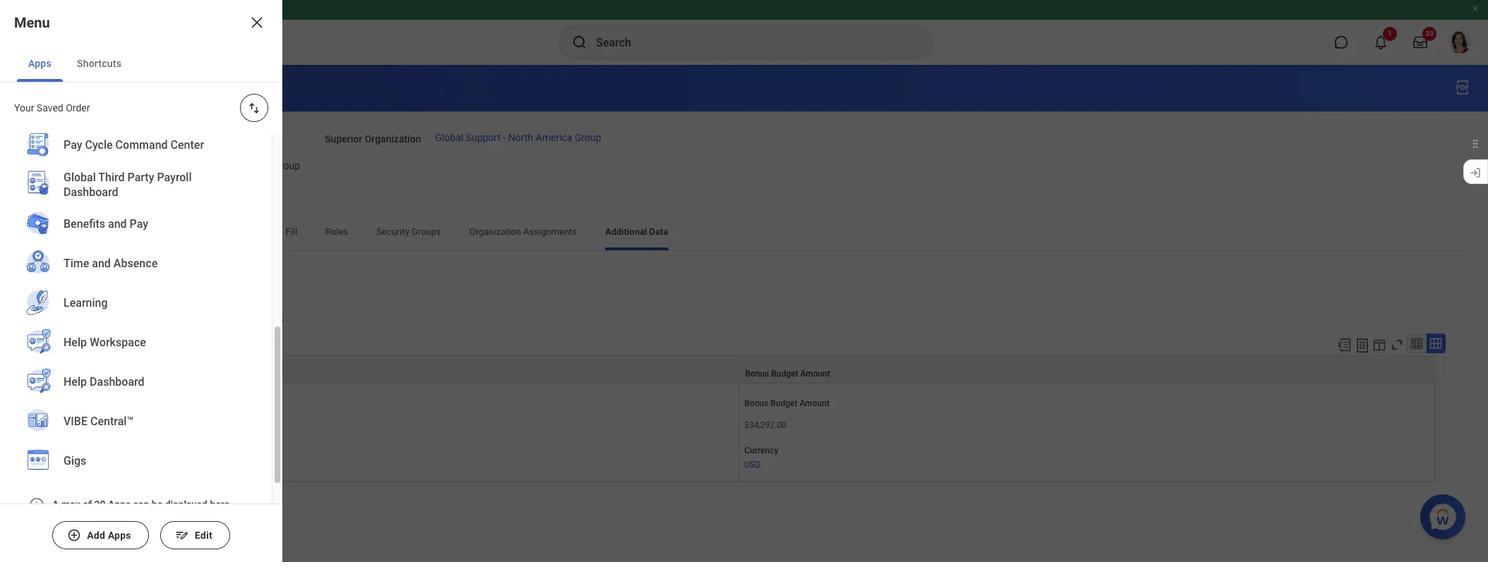 Task type: describe. For each thing, give the bounding box(es) containing it.
organization id
[[28, 161, 96, 172]]

benefits and pay
[[64, 218, 148, 231]]

demand
[[106, 310, 153, 325]]

1 vertical spatial apps
[[108, 499, 131, 511]]

gigs
[[64, 455, 86, 468]]

- for north
[[503, 132, 506, 144]]

saved
[[37, 102, 63, 114]]

fullscreen image
[[1390, 338, 1405, 353]]

pay inside popup button
[[70, 369, 84, 379]]

your
[[14, 102, 34, 114]]

edit inside global navigation dialog
[[195, 530, 212, 542]]

budget inside base pay increase budget amount popup button
[[121, 369, 148, 379]]

organization assignments
[[469, 227, 577, 237]]

help dashboard
[[64, 376, 144, 389]]

to
[[275, 227, 283, 237]]

north
[[509, 132, 533, 144]]

info image
[[28, 497, 45, 514]]

superior
[[325, 133, 362, 145]]

organization survey
[[42, 546, 158, 561]]

1 vertical spatial bonus budget amount
[[745, 399, 830, 409]]

sort image
[[247, 101, 261, 115]]

center
[[171, 139, 204, 152]]

menu
[[14, 14, 50, 31]]

amount inside base pay increase budget amount popup button
[[150, 369, 180, 379]]

additional
[[605, 227, 647, 237]]

party
[[127, 171, 154, 184]]

usd link for $10,288.00
[[49, 458, 65, 471]]

and for time
[[92, 257, 111, 271]]

superior organization
[[325, 133, 421, 145]]

click to view/edit grid preferences image
[[1372, 338, 1388, 353]]

base pay increase budget amount element
[[49, 413, 225, 432]]

global support - usa group
[[28, 80, 205, 97]]

here.
[[210, 499, 233, 511]]

supervisory link
[[111, 132, 162, 144]]

1 item
[[42, 342, 66, 352]]

1 horizontal spatial edit button
[[160, 522, 230, 550]]

america
[[536, 132, 573, 144]]

view printable version (pdf) image
[[1455, 79, 1472, 96]]

unavailable to fill
[[226, 227, 297, 237]]

survey
[[119, 546, 158, 561]]

$34,292.00
[[745, 421, 787, 431]]

0 vertical spatial group
[[167, 80, 205, 97]]

order
[[66, 102, 90, 114]]

base pay increase budget amount
[[49, 369, 180, 379]]

$10,288.00
[[49, 421, 91, 431]]

item
[[49, 342, 66, 352]]

global inside global third party payroll dashboard
[[64, 171, 96, 184]]

text edit image
[[175, 529, 189, 543]]

usd for $10,288.00
[[49, 461, 65, 471]]

apps button
[[17, 45, 63, 82]]

annual on-demand compensation budget
[[42, 310, 284, 325]]

inbox large image
[[1414, 35, 1428, 49]]

global navigation dialog
[[0, 0, 283, 563]]

id
[[87, 161, 96, 172]]

currency for $34,292.00
[[745, 446, 779, 456]]

annual
[[42, 310, 82, 325]]

on-
[[85, 310, 106, 325]]

and for benefits
[[108, 218, 127, 231]]

bonus budget amount button
[[739, 357, 1435, 384]]

type
[[28, 133, 50, 145]]

be
[[152, 499, 163, 511]]

20
[[94, 499, 106, 511]]

of
[[81, 279, 91, 290]]

export to worksheets image
[[1355, 338, 1372, 355]]

central™
[[90, 415, 134, 429]]

help workspace link
[[17, 323, 255, 364]]

security groups
[[377, 227, 441, 237]]

supervisory_global_support_usa_group
[[111, 161, 300, 172]]

edit inside the global support - usa group "main content"
[[73, 508, 90, 519]]

help workspace
[[64, 336, 146, 350]]

assignments
[[524, 227, 577, 237]]

absence
[[114, 257, 158, 271]]

organization for organization survey
[[42, 546, 115, 561]]

add apps
[[87, 530, 131, 542]]

- for usa
[[127, 80, 132, 97]]

command
[[116, 139, 168, 152]]

cycle
[[85, 139, 113, 152]]

groups
[[412, 227, 441, 237]]

learning link
[[17, 284, 255, 325]]

1 vertical spatial bonus
[[745, 399, 769, 409]]

benefits
[[64, 218, 105, 231]]

notifications large image
[[1374, 35, 1388, 49]]

a
[[52, 499, 59, 511]]

add apps button
[[52, 522, 149, 550]]

help for help dashboard
[[64, 376, 87, 389]]

search image
[[571, 34, 588, 51]]

data
[[650, 227, 669, 237]]

row containing bonus budget amount
[[42, 384, 1436, 482]]

of
[[83, 499, 92, 511]]

1
[[42, 342, 47, 352]]



Task type: locate. For each thing, give the bounding box(es) containing it.
additional data
[[605, 227, 669, 237]]

help
[[64, 336, 87, 350], [64, 376, 87, 389]]

pay right "base"
[[70, 369, 84, 379]]

currency down $10,288.00
[[49, 446, 83, 456]]

usd
[[49, 461, 65, 471], [745, 461, 761, 471]]

currency
[[49, 446, 83, 456], [745, 446, 779, 456]]

0 horizontal spatial currency
[[49, 446, 83, 456]]

support for usa
[[72, 80, 123, 97]]

organization for organization assignments
[[469, 227, 521, 237]]

0 horizontal spatial usd link
[[49, 458, 65, 471]]

bonus budget amount inside popup button
[[745, 369, 831, 379]]

annual on-demand compensation budget group
[[42, 309, 1446, 483]]

apps right add
[[108, 530, 131, 542]]

usa
[[136, 80, 163, 97]]

base pay increase budget amount button
[[43, 357, 738, 384]]

1 horizontal spatial support
[[466, 132, 501, 144]]

2 currency from the left
[[745, 446, 779, 456]]

1 vertical spatial dashboard
[[90, 376, 144, 389]]

1 vertical spatial pay
[[130, 218, 148, 231]]

supervisory
[[111, 132, 162, 144]]

0 vertical spatial edit
[[73, 508, 90, 519]]

compensation
[[157, 310, 240, 325]]

tab list for your saved order
[[0, 45, 283, 83]]

dashboard down workspace
[[90, 376, 144, 389]]

0 horizontal spatial -
[[127, 80, 132, 97]]

tab list containing apps
[[0, 45, 283, 83]]

support left north on the left
[[466, 132, 501, 144]]

currency down $34,292.00
[[745, 446, 779, 456]]

1 currency from the left
[[49, 446, 83, 456]]

2 vertical spatial global
[[64, 171, 96, 184]]

time and absence
[[64, 257, 158, 271]]

1 horizontal spatial group
[[575, 132, 602, 144]]

row
[[42, 356, 1436, 384], [42, 384, 1436, 482]]

displayed
[[165, 499, 208, 511]]

a max of 20 apps can be displayed here.
[[52, 499, 233, 511]]

tab list
[[0, 45, 283, 83], [28, 217, 1461, 251]]

usd link
[[49, 458, 65, 471], [745, 458, 761, 471]]

tab list containing members
[[28, 217, 1461, 251]]

your saved order
[[14, 102, 90, 114]]

2 usd from the left
[[745, 461, 761, 471]]

view
[[42, 279, 64, 290]]

apps down menu
[[28, 58, 52, 69]]

0 horizontal spatial edit
[[73, 508, 90, 519]]

add
[[87, 530, 105, 542]]

vibe central™ link
[[17, 403, 255, 444]]

global
[[28, 80, 69, 97], [435, 132, 464, 144], [64, 171, 96, 184]]

usd link down $10,288.00
[[49, 458, 65, 471]]

2 vertical spatial pay
[[70, 369, 84, 379]]

organization left assignments
[[469, 227, 521, 237]]

bonus
[[745, 369, 769, 379], [745, 399, 769, 409]]

shortcuts button
[[66, 45, 133, 82]]

2 usd link from the left
[[745, 458, 761, 471]]

global for global support - north america group
[[435, 132, 464, 144]]

unavailable
[[226, 227, 273, 237]]

list inside global navigation dialog
[[0, 0, 272, 493]]

row containing base pay increase budget amount
[[42, 356, 1436, 384]]

usd down $34,292.00
[[745, 461, 761, 471]]

2 help from the top
[[64, 376, 87, 389]]

workspace
[[90, 336, 146, 350]]

and right benefits
[[108, 218, 127, 231]]

dashboard
[[64, 186, 118, 199], [90, 376, 144, 389]]

bonus inside bonus budget amount popup button
[[745, 369, 769, 379]]

0 vertical spatial dashboard
[[64, 186, 118, 199]]

0 vertical spatial apps
[[28, 58, 52, 69]]

1 vertical spatial and
[[92, 257, 111, 271]]

roles
[[326, 227, 348, 237]]

dashboard down third at top left
[[64, 186, 118, 199]]

1 usd from the left
[[49, 461, 65, 471]]

1 horizontal spatial usd link
[[745, 458, 761, 471]]

budget
[[243, 310, 284, 325], [121, 369, 148, 379], [772, 369, 799, 379], [771, 399, 798, 409]]

- left usa
[[127, 80, 132, 97]]

details
[[109, 227, 137, 237]]

organization inside tab list
[[469, 227, 521, 237]]

edit button up plus circle icon
[[42, 500, 121, 528]]

0 vertical spatial tab list
[[0, 45, 283, 83]]

annual on-demand compensation budget button
[[42, 310, 284, 325]]

list
[[0, 0, 272, 493]]

1 help from the top
[[64, 336, 87, 350]]

view as of
[[42, 279, 91, 290]]

edit button down displayed
[[160, 522, 230, 550]]

group right usa
[[167, 80, 205, 97]]

profile logan mcneil element
[[1441, 27, 1480, 58]]

members
[[42, 227, 81, 237]]

pay cycle command center
[[64, 139, 204, 152]]

support
[[72, 80, 123, 97], [466, 132, 501, 144]]

increase
[[87, 369, 119, 379]]

help dashboard link
[[17, 363, 255, 404]]

as
[[66, 279, 78, 290]]

1 vertical spatial group
[[575, 132, 602, 144]]

organization for organization id
[[28, 161, 85, 172]]

global support - north america group link
[[435, 132, 602, 144]]

support down shortcuts at the top of the page
[[72, 80, 123, 97]]

organization down plus circle icon
[[42, 546, 115, 561]]

amount inside bonus budget amount popup button
[[801, 369, 831, 379]]

support for north
[[466, 132, 501, 144]]

- left north on the left
[[503, 132, 506, 144]]

toolbar inside annual on-demand compensation budget group
[[1331, 334, 1446, 356]]

organization
[[365, 133, 421, 145], [28, 161, 85, 172], [469, 227, 521, 237], [42, 546, 115, 561]]

pay
[[64, 139, 82, 152], [130, 218, 148, 231], [70, 369, 84, 379]]

0 vertical spatial and
[[108, 218, 127, 231]]

edit left 20 at the left of the page
[[73, 508, 90, 519]]

0 vertical spatial support
[[72, 80, 123, 97]]

0 vertical spatial global
[[28, 80, 69, 97]]

max
[[61, 499, 80, 511]]

2 row from the top
[[42, 384, 1436, 482]]

0 horizontal spatial support
[[72, 80, 123, 97]]

expand table image
[[1429, 337, 1444, 351]]

payroll
[[157, 171, 192, 184]]

organization survey button
[[42, 546, 158, 561]]

global support - usa group link
[[28, 80, 205, 97]]

edit right 'text edit' icon
[[195, 530, 212, 542]]

0 horizontal spatial edit button
[[42, 500, 121, 528]]

group right the america
[[575, 132, 602, 144]]

benefits and pay link
[[17, 205, 255, 246]]

can
[[133, 499, 149, 511]]

shortcuts
[[77, 58, 122, 69]]

organization down type
[[28, 161, 85, 172]]

1 horizontal spatial -
[[503, 132, 506, 144]]

apps right 20 at the left of the page
[[108, 499, 131, 511]]

1 horizontal spatial usd
[[745, 461, 761, 471]]

usd link down $34,292.00
[[745, 458, 761, 471]]

2 vertical spatial apps
[[108, 530, 131, 542]]

export to excel image
[[1337, 338, 1352, 353]]

0 vertical spatial bonus
[[745, 369, 769, 379]]

table image
[[1410, 337, 1424, 351]]

help for help workspace
[[64, 336, 87, 350]]

usd for $34,292.00
[[745, 461, 761, 471]]

edit button
[[42, 500, 121, 528], [160, 522, 230, 550]]

security
[[377, 227, 409, 237]]

global third party payroll dashboard
[[64, 171, 192, 199]]

currency for $10,288.00
[[49, 446, 83, 456]]

pay inside "link"
[[64, 139, 82, 152]]

pay up 'absence'
[[130, 218, 148, 231]]

1 vertical spatial edit
[[195, 530, 212, 542]]

1 horizontal spatial edit
[[195, 530, 212, 542]]

0 vertical spatial -
[[127, 80, 132, 97]]

1 vertical spatial -
[[503, 132, 506, 144]]

learning
[[64, 297, 108, 310]]

vibe central™
[[64, 415, 134, 429]]

and right time on the left
[[92, 257, 111, 271]]

1 horizontal spatial currency
[[745, 446, 779, 456]]

0 vertical spatial help
[[64, 336, 87, 350]]

dashboard inside global third party payroll dashboard
[[64, 186, 118, 199]]

tab list for view as of
[[28, 217, 1461, 251]]

pay cycle command center link
[[17, 126, 255, 167]]

and
[[108, 218, 127, 231], [92, 257, 111, 271]]

usd link for $34,292.00
[[745, 458, 761, 471]]

0 vertical spatial pay
[[64, 139, 82, 152]]

apps
[[28, 58, 52, 69], [108, 499, 131, 511], [108, 530, 131, 542]]

banner
[[0, 0, 1489, 65]]

x image
[[249, 14, 266, 31]]

help down the annual
[[64, 336, 87, 350]]

1 row from the top
[[42, 356, 1436, 384]]

fill
[[286, 227, 297, 237]]

1 vertical spatial help
[[64, 376, 87, 389]]

group
[[167, 80, 205, 97], [575, 132, 602, 144]]

plus circle image
[[67, 529, 81, 543]]

time and absence link
[[17, 244, 255, 285]]

usd up a
[[49, 461, 65, 471]]

global support - usa group main content
[[0, 65, 1489, 563]]

close environment banner image
[[1472, 4, 1480, 13]]

tab list inside the global support - usa group "main content"
[[28, 217, 1461, 251]]

1 usd link from the left
[[49, 458, 65, 471]]

0 vertical spatial bonus budget amount
[[745, 369, 831, 379]]

list containing pay cycle command center
[[0, 0, 272, 493]]

organization right superior
[[365, 133, 421, 145]]

global support - north america group
[[435, 132, 602, 144]]

bonus budget amount element
[[745, 413, 921, 432]]

gigs link
[[17, 442, 255, 483]]

1 vertical spatial global
[[435, 132, 464, 144]]

budget inside bonus budget amount popup button
[[772, 369, 799, 379]]

pay up organization id
[[64, 139, 82, 152]]

vibe
[[64, 415, 88, 429]]

third
[[98, 171, 125, 184]]

0 horizontal spatial group
[[167, 80, 205, 97]]

time
[[64, 257, 89, 271]]

base
[[49, 369, 68, 379]]

0 horizontal spatial usd
[[49, 461, 65, 471]]

1 vertical spatial support
[[466, 132, 501, 144]]

toolbar
[[1331, 334, 1446, 356]]

help up vibe
[[64, 376, 87, 389]]

1 vertical spatial tab list
[[28, 217, 1461, 251]]

global for global support - usa group
[[28, 80, 69, 97]]



Task type: vqa. For each thing, say whether or not it's contained in the screenshot.
'Huber'
no



